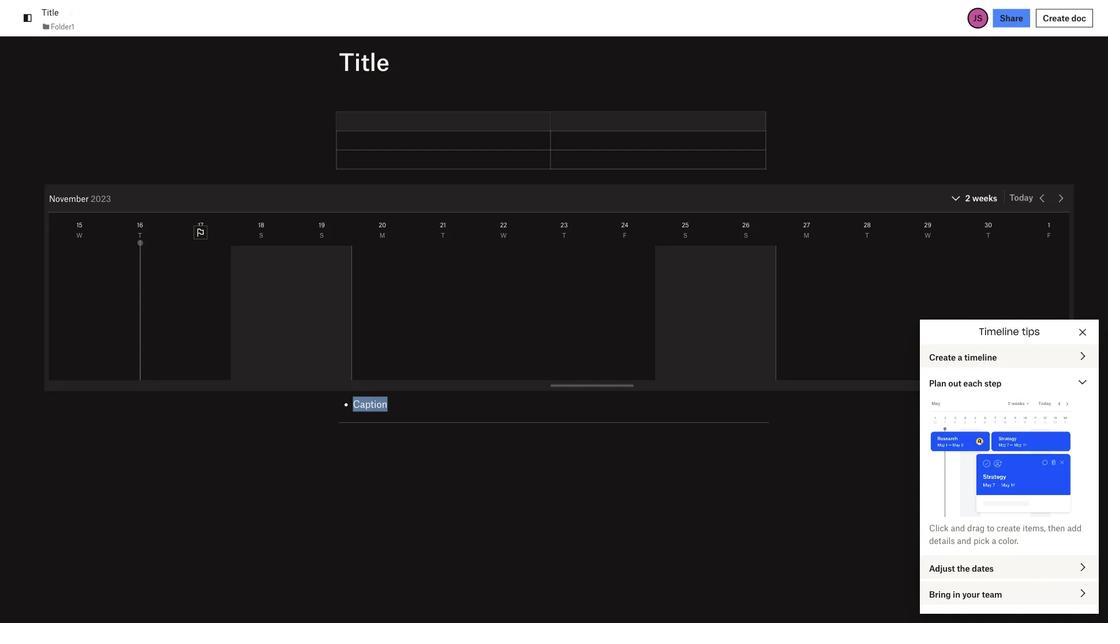 Task type: locate. For each thing, give the bounding box(es) containing it.
november 2023
[[49, 193, 111, 203]]

0 horizontal spatial f
[[199, 231, 202, 239]]

28 t
[[864, 221, 871, 239]]

t inside the 16 t
[[138, 231, 142, 239]]

and left 'drag'
[[951, 523, 965, 533]]

1 w from the left
[[76, 231, 82, 239]]

create inside popup button
[[929, 352, 956, 362]]

2 horizontal spatial w
[[925, 231, 931, 239]]

15
[[76, 221, 82, 228]]

create up the plan
[[929, 352, 956, 362]]

w
[[76, 231, 82, 239], [501, 231, 507, 239], [925, 231, 931, 239]]

1 f from the left
[[199, 231, 202, 239]]

click
[[929, 523, 949, 533]]

4 t from the left
[[865, 231, 869, 239]]

t
[[138, 231, 142, 239], [441, 231, 445, 239], [562, 231, 566, 239], [865, 231, 869, 239], [987, 231, 990, 239]]

f for 24 f
[[623, 231, 627, 239]]

1 horizontal spatial f
[[623, 231, 627, 239]]

18 s
[[258, 221, 264, 239]]

click and drag to create items, then add details and pick a color.
[[929, 523, 1082, 546]]

team
[[982, 589, 1002, 599]]

2 2023 from the left
[[91, 193, 111, 203]]

december
[[1019, 193, 1059, 203]]

2023 for december 2023
[[1060, 193, 1081, 203]]

w down 22
[[501, 231, 507, 239]]

s down the 18
[[259, 231, 263, 239]]

2 horizontal spatial f
[[1047, 231, 1051, 239]]

s inside the 25 s
[[683, 231, 688, 239]]

s for 18 s
[[259, 231, 263, 239]]

1 vertical spatial title
[[339, 47, 390, 76]]

create inside 'popup button'
[[1043, 13, 1070, 23]]

1 horizontal spatial create
[[1043, 13, 1070, 23]]

4 s from the left
[[744, 231, 748, 239]]

w inside 22 w
[[501, 231, 507, 239]]

s for 19 s
[[320, 231, 324, 239]]

t inside 23 t
[[562, 231, 566, 239]]

1 horizontal spatial a
[[992, 536, 996, 546]]

t inside 28 t
[[865, 231, 869, 239]]

then
[[1048, 523, 1065, 533]]

december 2023
[[1019, 193, 1081, 203]]

s down '26'
[[744, 231, 748, 239]]

plan out each step button
[[920, 371, 1099, 394]]

create
[[1043, 13, 1070, 23], [929, 352, 956, 362]]

25
[[682, 221, 689, 228]]

f down the december 2023
[[1047, 231, 1051, 239]]

25 s
[[682, 221, 689, 239]]

t down 21
[[441, 231, 445, 239]]

3 f from the left
[[1047, 231, 1051, 239]]

to
[[987, 523, 995, 533]]

f inside 24 f
[[623, 231, 627, 239]]

a right "pick"
[[992, 536, 996, 546]]

1 vertical spatial a
[[992, 536, 996, 546]]

21 t
[[440, 221, 446, 239]]

each
[[964, 378, 983, 388]]

17 f
[[198, 221, 203, 239]]

m
[[380, 231, 385, 239], [804, 231, 809, 239]]

0 vertical spatial a
[[958, 352, 963, 362]]

w down 15
[[76, 231, 82, 239]]

4 2023 from the left
[[1060, 193, 1081, 203]]

w down 29
[[925, 231, 931, 239]]

1 down the december 2023
[[1048, 221, 1050, 228]]

m inside 20 m
[[380, 231, 385, 239]]

0 horizontal spatial create
[[929, 352, 956, 362]]

m down 27
[[804, 231, 809, 239]]

18
[[258, 221, 264, 228]]

out
[[949, 378, 962, 388]]

color.
[[999, 536, 1019, 546]]

m down 20
[[380, 231, 385, 239]]

3 s from the left
[[683, 231, 688, 239]]

t down 16
[[138, 231, 142, 239]]

step
[[985, 378, 1002, 388]]

1 2023 from the left
[[82, 193, 103, 203]]

and left "pick"
[[957, 536, 971, 546]]

t for 28 t
[[865, 231, 869, 239]]

the
[[957, 563, 970, 573]]

weeks
[[972, 193, 997, 203]]

share button
[[993, 9, 1030, 27]]

1 down team
[[996, 600, 999, 610]]

1 vertical spatial create
[[929, 352, 956, 362]]

1
[[1048, 221, 1050, 228], [996, 600, 999, 610]]

2 s from the left
[[320, 231, 324, 239]]

f
[[199, 231, 202, 239], [623, 231, 627, 239], [1047, 231, 1051, 239]]

timeline tips
[[979, 328, 1040, 337]]

m for 27 m
[[804, 231, 809, 239]]

s down 25
[[683, 231, 688, 239]]

and
[[951, 523, 965, 533], [957, 536, 971, 546]]

f down 24
[[623, 231, 627, 239]]

5 t from the left
[[987, 231, 990, 239]]

1 horizontal spatial w
[[501, 231, 507, 239]]

0 vertical spatial 1
[[1048, 221, 1050, 228]]

caption
[[353, 398, 388, 410]]

t inside the 21 t
[[441, 231, 445, 239]]

29 w
[[924, 221, 932, 239]]

t down 23 on the right top of the page
[[562, 231, 566, 239]]

f down 17
[[199, 231, 202, 239]]

folder1 link
[[42, 21, 74, 32]]

plan out each step
[[929, 378, 1002, 388]]

22 w
[[500, 221, 507, 239]]

title
[[42, 7, 59, 17], [339, 47, 390, 76]]

0 horizontal spatial 1
[[996, 600, 999, 610]]

f for 17 f
[[199, 231, 202, 239]]

1 t from the left
[[138, 231, 142, 239]]

s inside 19 s
[[320, 231, 324, 239]]

m for 20 m
[[380, 231, 385, 239]]

t down 28
[[865, 231, 869, 239]]

timeline
[[965, 352, 997, 362]]

a
[[958, 352, 963, 362], [992, 536, 996, 546]]

share
[[1000, 13, 1023, 23]]

23 t
[[561, 221, 568, 239]]

updated
[[960, 600, 993, 610]]

1 m from the left
[[380, 231, 385, 239]]

2 m from the left
[[804, 231, 809, 239]]

drag
[[967, 523, 985, 533]]

1 horizontal spatial 1
[[1048, 221, 1050, 228]]

s down "19"
[[320, 231, 324, 239]]

1 f
[[1047, 221, 1051, 239]]

t for 16 t
[[138, 231, 142, 239]]

2023 for november 2023
[[91, 193, 111, 203]]

october
[[49, 193, 80, 203]]

17
[[198, 221, 203, 228]]

19
[[319, 221, 325, 228]]

a left timeline
[[958, 352, 963, 362]]

november
[[49, 193, 89, 203]]

0 horizontal spatial w
[[76, 231, 82, 239]]

1 horizontal spatial m
[[804, 231, 809, 239]]

m inside 27 m
[[804, 231, 809, 239]]

0 horizontal spatial m
[[380, 231, 385, 239]]

2 f from the left
[[623, 231, 627, 239]]

in
[[953, 589, 960, 599]]

s inside 18 s
[[259, 231, 263, 239]]

s inside 26 s
[[744, 231, 748, 239]]

2 w from the left
[[501, 231, 507, 239]]

0 vertical spatial title
[[42, 7, 59, 17]]

20 m
[[379, 221, 386, 239]]

1 horizontal spatial title
[[339, 47, 390, 76]]

0 horizontal spatial a
[[958, 352, 963, 362]]

t inside 30 t
[[987, 231, 990, 239]]

2023
[[82, 193, 103, 203], [91, 193, 111, 203], [94, 193, 114, 203], [1060, 193, 1081, 203]]

24 f
[[621, 221, 628, 239]]

1 s from the left
[[259, 231, 263, 239]]

2 t from the left
[[441, 231, 445, 239]]

create a timeline button
[[920, 345, 1099, 368]]

t down 30
[[987, 231, 990, 239]]

t for 23 t
[[562, 231, 566, 239]]

3 t from the left
[[562, 231, 566, 239]]

0 vertical spatial create
[[1043, 13, 1070, 23]]

create left doc
[[1043, 13, 1070, 23]]

3 w from the left
[[925, 231, 931, 239]]

f inside 17 f
[[199, 231, 202, 239]]

w inside 29 w
[[925, 231, 931, 239]]

f for 1 f
[[1047, 231, 1051, 239]]

3 2023 from the left
[[94, 193, 114, 203]]

your
[[962, 589, 980, 599]]



Task type: vqa. For each thing, say whether or not it's contained in the screenshot.
Dropbox Replay updates give you more control the Oct
no



Task type: describe. For each thing, give the bounding box(es) containing it.
2 weeks button
[[949, 191, 1004, 205]]

2 weeks
[[965, 193, 997, 203]]

bring
[[929, 589, 951, 599]]

2023 for september 2023
[[94, 193, 114, 203]]

adjust the dates button
[[920, 556, 1099, 579]]

a inside click and drag to create items, then add details and pick a color.
[[992, 536, 996, 546]]

26 s
[[742, 221, 750, 239]]

plan out each step link
[[920, 371, 1099, 394]]

23
[[561, 221, 568, 228]]

0 horizontal spatial title
[[42, 7, 59, 17]]

w for 15 w
[[76, 231, 82, 239]]

27 m
[[803, 221, 810, 239]]

create a timeline link
[[920, 345, 1099, 368]]

pick
[[974, 536, 990, 546]]

t for 21 t
[[441, 231, 445, 239]]

js
[[973, 13, 983, 23]]

create doc
[[1043, 13, 1086, 23]]

1 inside 1 f
[[1048, 221, 1050, 228]]

october 2023
[[49, 193, 103, 203]]

15 w
[[76, 221, 82, 239]]

september
[[49, 193, 92, 203]]

21
[[440, 221, 446, 228]]

create for create a timeline
[[929, 352, 956, 362]]

adjust the dates link
[[920, 556, 1099, 579]]

29
[[924, 221, 932, 228]]

details
[[929, 536, 955, 546]]

1 vertical spatial 1
[[996, 600, 999, 610]]

bring in your team button
[[920, 582, 1099, 605]]

27
[[803, 221, 810, 228]]

t for 30 t
[[987, 231, 990, 239]]

js button
[[968, 8, 988, 29]]

1 vertical spatial and
[[957, 536, 971, 546]]

s for 26 s
[[744, 231, 748, 239]]

19 s
[[319, 221, 325, 239]]

adjust
[[929, 563, 955, 573]]

tips
[[1022, 328, 1040, 337]]

today
[[1010, 192, 1033, 202]]

16 t
[[137, 221, 143, 239]]

september 2023
[[49, 193, 114, 203]]

30
[[985, 221, 992, 228]]

2023 for october 2023
[[82, 193, 103, 203]]

updated 1 second ago
[[960, 600, 1045, 610]]

20
[[379, 221, 386, 228]]

doc
[[1072, 13, 1086, 23]]

adjust the dates
[[929, 563, 994, 573]]

w for 29 w
[[925, 231, 931, 239]]

create a timeline
[[929, 352, 997, 362]]

ago
[[1031, 600, 1045, 610]]

0 vertical spatial and
[[951, 523, 965, 533]]

w for 22 w
[[501, 231, 507, 239]]

create
[[997, 523, 1021, 533]]

create doc button
[[1036, 9, 1093, 27]]

bring in your team link
[[920, 582, 1099, 605]]

create for create doc
[[1043, 13, 1070, 23]]

plan
[[929, 378, 947, 388]]

add
[[1067, 523, 1082, 533]]

s for 25 s
[[683, 231, 688, 239]]

second
[[1001, 600, 1029, 610]]

title link
[[42, 6, 59, 19]]

today button
[[1004, 191, 1033, 204]]

16
[[137, 221, 143, 228]]

timeline
[[979, 328, 1019, 337]]

folder1
[[51, 22, 74, 31]]

28
[[864, 221, 871, 228]]

2
[[965, 193, 970, 203]]

22
[[500, 221, 507, 228]]

bring in your team
[[929, 589, 1002, 599]]

dates
[[972, 563, 994, 573]]

30 t
[[985, 221, 992, 239]]

items,
[[1023, 523, 1046, 533]]

26
[[742, 221, 750, 228]]

24
[[621, 221, 628, 228]]

a inside create a timeline popup button
[[958, 352, 963, 362]]



